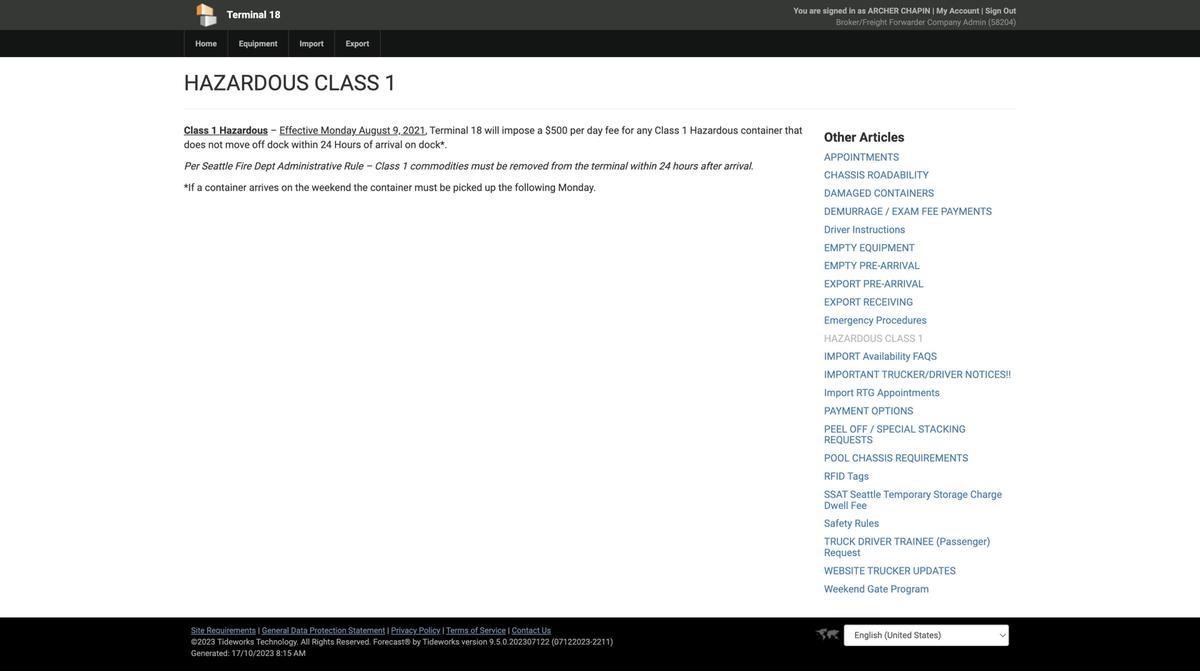 Task type: describe. For each thing, give the bounding box(es) containing it.
1 vertical spatial within
[[630, 160, 657, 172]]

broker/freight
[[837, 18, 888, 27]]

rfid tags link
[[825, 471, 870, 483]]

rule
[[344, 160, 363, 172]]

payments
[[942, 206, 993, 218]]

ssat seattle temporary storage charge dwell fee link
[[825, 489, 1003, 512]]

requests
[[825, 435, 873, 447]]

trainee
[[895, 537, 934, 548]]

per seattle fire dept administrative rule – class 1 commodities must be removed from the terminal within 24 hours after arrival.
[[184, 160, 754, 172]]

dock
[[267, 139, 289, 151]]

generated:
[[191, 649, 230, 659]]

chapin
[[902, 6, 931, 15]]

home
[[196, 39, 217, 48]]

after
[[701, 160, 722, 172]]

roadability
[[868, 170, 929, 181]]

pool chassis requirements link
[[825, 453, 969, 465]]

contact us link
[[512, 627, 551, 636]]

safety
[[825, 518, 853, 530]]

data
[[291, 627, 308, 636]]

rules
[[855, 518, 880, 530]]

company
[[928, 18, 962, 27]]

that
[[786, 125, 803, 137]]

removed
[[510, 160, 548, 172]]

1 vertical spatial must
[[415, 182, 438, 194]]

0 vertical spatial /
[[886, 206, 890, 218]]

hazardous inside , terminal 18 will impose a $500 per day fee for any class 1 hazardous container that does not move off dock within 24 hours of arrival on dock*.
[[690, 125, 739, 137]]

1 export from the top
[[825, 278, 861, 290]]

import
[[825, 351, 861, 363]]

as
[[858, 6, 867, 15]]

updates
[[914, 566, 956, 577]]

storage
[[934, 489, 969, 501]]

move
[[225, 139, 250, 151]]

import availability faqs link
[[825, 351, 938, 363]]

0 vertical spatial be
[[496, 160, 507, 172]]

truck driver trainee (passenger) request link
[[825, 537, 991, 559]]

1 up the 9,
[[385, 70, 397, 96]]

from
[[551, 160, 572, 172]]

important trucker/driver notices!! link
[[825, 369, 1012, 381]]

are
[[810, 6, 821, 15]]

statement
[[349, 627, 385, 636]]

equipment link
[[228, 30, 288, 57]]

per
[[184, 160, 199, 172]]

containers
[[875, 188, 935, 199]]

reserved.
[[337, 638, 372, 647]]

equipment
[[860, 242, 915, 254]]

17/10/2023
[[232, 649, 274, 659]]

commodities
[[410, 160, 468, 172]]

class inside , terminal 18 will impose a $500 per day fee for any class 1 hazardous container that does not move off dock within 24 hours of arrival on dock*.
[[655, 125, 680, 137]]

other
[[825, 130, 857, 145]]

pool
[[825, 453, 850, 465]]

safety rules link
[[825, 518, 880, 530]]

service
[[480, 627, 506, 636]]

driver instructions link
[[825, 224, 906, 236]]

articles
[[860, 130, 905, 145]]

export link
[[335, 30, 380, 57]]

1 horizontal spatial container
[[370, 182, 412, 194]]

export
[[346, 39, 369, 48]]

tags
[[848, 471, 870, 483]]

24 inside , terminal 18 will impose a $500 per day fee for any class 1 hazardous container that does not move off dock within 24 hours of arrival on dock*.
[[321, 139, 332, 151]]

9.5.0.202307122
[[490, 638, 550, 647]]

| up the tideworks
[[443, 627, 445, 636]]

arrival
[[375, 139, 403, 151]]

empty equipment link
[[825, 242, 915, 254]]

driver
[[859, 537, 892, 548]]

terminal 18
[[227, 9, 281, 21]]

special
[[877, 424, 916, 436]]

appointments
[[825, 151, 900, 163]]

terms of service link
[[446, 627, 506, 636]]

dwell
[[825, 500, 849, 512]]

import inside the other articles appointments chassis roadability damaged containers demurrage / exam fee payments driver instructions empty equipment empty pre-arrival export pre-arrival export receiving emergency procedures hazardous class 1 import availability faqs important trucker/driver notices!! import rtg appointments payment options peel off / special stacking requests pool chassis requirements rfid tags ssat seattle temporary storage charge dwell fee safety rules truck driver trainee (passenger) request website trucker updates weekend gate program
[[825, 387, 854, 399]]

emergency
[[825, 315, 874, 327]]

us
[[542, 627, 551, 636]]

hours
[[673, 160, 698, 172]]

signed
[[823, 6, 848, 15]]

payment options link
[[825, 406, 914, 417]]

seattle inside the other articles appointments chassis roadability damaged containers demurrage / exam fee payments driver instructions empty equipment empty pre-arrival export pre-arrival export receiving emergency procedures hazardous class 1 import availability faqs important trucker/driver notices!! import rtg appointments payment options peel off / special stacking requests pool chassis requirements rfid tags ssat seattle temporary storage charge dwell fee safety rules truck driver trainee (passenger) request website trucker updates weekend gate program
[[851, 489, 882, 501]]

import link
[[288, 30, 335, 57]]

options
[[872, 406, 914, 417]]

| left general at the bottom left
[[258, 627, 260, 636]]

within inside , terminal 18 will impose a $500 per day fee for any class 1 hazardous container that does not move off dock within 24 hours of arrival on dock*.
[[292, 139, 318, 151]]

fee
[[605, 125, 619, 137]]

temporary
[[884, 489, 932, 501]]

dept
[[254, 160, 275, 172]]

0 vertical spatial pre-
[[860, 260, 881, 272]]

of inside site requirements | general data protection statement | privacy policy | terms of service | contact us ©2023 tideworks technology. all rights reserved. forecast® by tideworks version 9.5.0.202307122 (07122023-2211) generated: 17/10/2023 8:15 am
[[471, 627, 478, 636]]

empty pre-arrival link
[[825, 260, 920, 272]]

site requirements link
[[191, 627, 256, 636]]

policy
[[419, 627, 441, 636]]

| up forecast®
[[387, 627, 389, 636]]

important
[[825, 369, 880, 381]]

0 horizontal spatial seattle
[[201, 160, 232, 172]]

fee
[[851, 500, 867, 512]]

1 inside , terminal 18 will impose a $500 per day fee for any class 1 hazardous container that does not move off dock within 24 hours of arrival on dock*.
[[682, 125, 688, 137]]

1 vertical spatial pre-
[[864, 278, 885, 290]]

impose
[[502, 125, 535, 137]]

arrives
[[249, 182, 279, 194]]

weekend gate program link
[[825, 584, 930, 596]]

the right "up"
[[499, 182, 513, 194]]

container inside , terminal 18 will impose a $500 per day fee for any class 1 hazardous container that does not move off dock within 24 hours of arrival on dock*.
[[741, 125, 783, 137]]

does
[[184, 139, 206, 151]]

damaged
[[825, 188, 872, 199]]

1 horizontal spatial –
[[366, 160, 372, 172]]

weekend
[[825, 584, 865, 596]]



Task type: vqa. For each thing, say whether or not it's contained in the screenshot.
You are signed in as ARCHER CHAPIN | My Account | Sign Out Broker/Freight Forwarder Company Admin (58204)
yes



Task type: locate. For each thing, give the bounding box(es) containing it.
1 up *if a container arrives on the weekend the container must be picked up the following monday.
[[402, 160, 408, 172]]

2211)
[[593, 638, 614, 647]]

arrival up receiving
[[885, 278, 924, 290]]

class down export link
[[314, 70, 380, 96]]

effective
[[280, 125, 318, 137]]

seattle down not
[[201, 160, 232, 172]]

a
[[538, 125, 543, 137], [197, 182, 202, 194]]

0 horizontal spatial must
[[415, 182, 438, 194]]

1 vertical spatial of
[[471, 627, 478, 636]]

class inside the other articles appointments chassis roadability damaged containers demurrage / exam fee payments driver instructions empty equipment empty pre-arrival export pre-arrival export receiving emergency procedures hazardous class 1 import availability faqs important trucker/driver notices!! import rtg appointments payment options peel off / special stacking requests pool chassis requirements rfid tags ssat seattle temporary storage charge dwell fee safety rules truck driver trainee (passenger) request website trucker updates weekend gate program
[[886, 333, 916, 345]]

class down the arrival at the top left
[[375, 160, 399, 172]]

import up payment
[[825, 387, 854, 399]]

arrival down 'equipment' in the top of the page
[[881, 260, 920, 272]]

you
[[794, 6, 808, 15]]

hazardous inside the other articles appointments chassis roadability damaged containers demurrage / exam fee payments driver instructions empty equipment empty pre-arrival export pre-arrival export receiving emergency procedures hazardous class 1 import availability faqs important trucker/driver notices!! import rtg appointments payment options peel off / special stacking requests pool chassis requirements rfid tags ssat seattle temporary storage charge dwell fee safety rules truck driver trainee (passenger) request website trucker updates weekend gate program
[[825, 333, 883, 345]]

1 horizontal spatial class
[[886, 333, 916, 345]]

hours
[[334, 139, 361, 151]]

account
[[950, 6, 980, 15]]

1 horizontal spatial 18
[[471, 125, 482, 137]]

1 vertical spatial /
[[871, 424, 875, 436]]

forecast®
[[374, 638, 411, 647]]

1 vertical spatial arrival
[[885, 278, 924, 290]]

2 horizontal spatial class
[[655, 125, 680, 137]]

be up "up"
[[496, 160, 507, 172]]

0 vertical spatial –
[[271, 125, 277, 137]]

1 vertical spatial 18
[[471, 125, 482, 137]]

of up version
[[471, 627, 478, 636]]

1 horizontal spatial within
[[630, 160, 657, 172]]

0 vertical spatial 24
[[321, 139, 332, 151]]

all
[[301, 638, 310, 647]]

ssat
[[825, 489, 848, 501]]

0 vertical spatial empty
[[825, 242, 858, 254]]

trucker/driver
[[882, 369, 963, 381]]

1 vertical spatial import
[[825, 387, 854, 399]]

2021
[[403, 125, 426, 137]]

within down class 1 hazardous – effective monday august 9, 2021
[[292, 139, 318, 151]]

1 vertical spatial class
[[886, 333, 916, 345]]

export up the emergency
[[825, 297, 861, 308]]

1 vertical spatial be
[[440, 182, 451, 194]]

1 inside the other articles appointments chassis roadability damaged containers demurrage / exam fee payments driver instructions empty equipment empty pre-arrival export pre-arrival export receiving emergency procedures hazardous class 1 import availability faqs important trucker/driver notices!! import rtg appointments payment options peel off / special stacking requests pool chassis requirements rfid tags ssat seattle temporary storage charge dwell fee safety rules truck driver trainee (passenger) request website trucker updates weekend gate program
[[918, 333, 924, 345]]

arrival
[[881, 260, 920, 272], [885, 278, 924, 290]]

protection
[[310, 627, 347, 636]]

empty down driver
[[825, 242, 858, 254]]

truck
[[825, 537, 856, 548]]

class down procedures
[[886, 333, 916, 345]]

of down the "august"
[[364, 139, 373, 151]]

the right from on the top left of page
[[574, 160, 589, 172]]

pre- down the empty pre-arrival link
[[864, 278, 885, 290]]

0 horizontal spatial 18
[[269, 9, 281, 21]]

0 horizontal spatial class
[[314, 70, 380, 96]]

a left $500
[[538, 125, 543, 137]]

, terminal 18 will impose a $500 per day fee for any class 1 hazardous container that does not move off dock within 24 hours of arrival on dock*.
[[184, 125, 803, 151]]

1 horizontal spatial of
[[471, 627, 478, 636]]

export
[[825, 278, 861, 290], [825, 297, 861, 308]]

emergency procedures link
[[825, 315, 927, 327]]

0 vertical spatial hazardous
[[184, 70, 309, 96]]

payment
[[825, 406, 870, 417]]

must down "commodities"
[[415, 182, 438, 194]]

2 horizontal spatial container
[[741, 125, 783, 137]]

0 horizontal spatial on
[[282, 182, 293, 194]]

1 horizontal spatial on
[[405, 139, 416, 151]]

1 horizontal spatial hazardous
[[690, 125, 739, 137]]

0 vertical spatial on
[[405, 139, 416, 151]]

on inside , terminal 18 will impose a $500 per day fee for any class 1 hazardous container that does not move off dock within 24 hours of arrival on dock*.
[[405, 139, 416, 151]]

hazardous down equipment link
[[184, 70, 309, 96]]

0 horizontal spatial hazardous
[[220, 125, 268, 137]]

0 horizontal spatial within
[[292, 139, 318, 151]]

| left the sign
[[982, 6, 984, 15]]

0 vertical spatial seattle
[[201, 160, 232, 172]]

within right terminal on the top of page
[[630, 160, 657, 172]]

availability
[[863, 351, 911, 363]]

0 horizontal spatial a
[[197, 182, 202, 194]]

instructions
[[853, 224, 906, 236]]

18 up equipment
[[269, 9, 281, 21]]

hazardous down the emergency
[[825, 333, 883, 345]]

terminal inside , terminal 18 will impose a $500 per day fee for any class 1 hazardous container that does not move off dock within 24 hours of arrival on dock*.
[[430, 125, 469, 137]]

24 left hours at the right top of page
[[659, 160, 670, 172]]

exam
[[893, 206, 920, 218]]

0 horizontal spatial be
[[440, 182, 451, 194]]

1 horizontal spatial import
[[825, 387, 854, 399]]

1 horizontal spatial seattle
[[851, 489, 882, 501]]

– up dock
[[271, 125, 277, 137]]

demurrage / exam fee payments link
[[825, 206, 993, 218]]

(07122023-
[[552, 638, 593, 647]]

chassis up damaged in the right top of the page
[[825, 170, 866, 181]]

website
[[825, 566, 866, 577]]

1 up hours at the right top of page
[[682, 125, 688, 137]]

rfid
[[825, 471, 846, 483]]

off
[[850, 424, 868, 436]]

18 left will
[[471, 125, 482, 137]]

,
[[426, 125, 428, 137]]

hazardous up move
[[220, 125, 268, 137]]

within
[[292, 139, 318, 151], [630, 160, 657, 172]]

0 horizontal spatial terminal
[[227, 9, 267, 21]]

export up export receiving link
[[825, 278, 861, 290]]

you are signed in as archer chapin | my account | sign out broker/freight forwarder company admin (58204)
[[794, 6, 1017, 27]]

chassis up tags
[[853, 453, 893, 465]]

of inside , terminal 18 will impose a $500 per day fee for any class 1 hazardous container that does not move off dock within 24 hours of arrival on dock*.
[[364, 139, 373, 151]]

per
[[570, 125, 585, 137]]

/ left exam in the top right of the page
[[886, 206, 890, 218]]

0 vertical spatial must
[[471, 160, 494, 172]]

1 vertical spatial chassis
[[853, 453, 893, 465]]

receiving
[[864, 297, 914, 308]]

empty down empty equipment link
[[825, 260, 858, 272]]

0 vertical spatial 18
[[269, 9, 281, 21]]

class right any
[[655, 125, 680, 137]]

1 vertical spatial 24
[[659, 160, 670, 172]]

1 horizontal spatial a
[[538, 125, 543, 137]]

any
[[637, 125, 653, 137]]

the down administrative
[[295, 182, 309, 194]]

1 horizontal spatial terminal
[[430, 125, 469, 137]]

0 vertical spatial export
[[825, 278, 861, 290]]

| up 9.5.0.202307122
[[508, 627, 510, 636]]

1 up faqs
[[918, 333, 924, 345]]

1 horizontal spatial /
[[886, 206, 890, 218]]

0 vertical spatial of
[[364, 139, 373, 151]]

am
[[294, 649, 306, 659]]

monday.
[[559, 182, 596, 194]]

sign
[[986, 6, 1002, 15]]

driver
[[825, 224, 851, 236]]

fire
[[235, 160, 251, 172]]

program
[[891, 584, 930, 596]]

8:15
[[276, 649, 292, 659]]

1 vertical spatial on
[[282, 182, 293, 194]]

0 vertical spatial import
[[300, 39, 324, 48]]

2 export from the top
[[825, 297, 861, 308]]

0 horizontal spatial import
[[300, 39, 324, 48]]

1 vertical spatial a
[[197, 182, 202, 194]]

0 horizontal spatial 24
[[321, 139, 332, 151]]

terminal up dock*.
[[430, 125, 469, 137]]

not
[[208, 139, 223, 151]]

container down the arrival at the top left
[[370, 182, 412, 194]]

0 horizontal spatial /
[[871, 424, 875, 436]]

import rtg appointments link
[[825, 387, 941, 399]]

a right "*if"
[[197, 182, 202, 194]]

1 vertical spatial terminal
[[430, 125, 469, 137]]

following
[[515, 182, 556, 194]]

1 horizontal spatial 24
[[659, 160, 670, 172]]

pre-
[[860, 260, 881, 272], [864, 278, 885, 290]]

technology.
[[256, 638, 299, 647]]

peel
[[825, 424, 848, 436]]

1 horizontal spatial be
[[496, 160, 507, 172]]

monday
[[321, 125, 357, 137]]

1 horizontal spatial must
[[471, 160, 494, 172]]

be down "commodities"
[[440, 182, 451, 194]]

request
[[825, 548, 861, 559]]

off
[[252, 139, 265, 151]]

1 horizontal spatial hazardous
[[825, 333, 883, 345]]

terminal up equipment link
[[227, 9, 267, 21]]

0 vertical spatial a
[[538, 125, 543, 137]]

requirements
[[207, 627, 256, 636]]

picked
[[453, 182, 483, 194]]

0 horizontal spatial –
[[271, 125, 277, 137]]

1 vertical spatial –
[[366, 160, 372, 172]]

0 vertical spatial terminal
[[227, 9, 267, 21]]

demurrage
[[825, 206, 883, 218]]

must up "up"
[[471, 160, 494, 172]]

1 up not
[[211, 125, 217, 137]]

2 hazardous from the left
[[690, 125, 739, 137]]

– right the rule
[[366, 160, 372, 172]]

procedures
[[877, 315, 927, 327]]

seattle
[[201, 160, 232, 172], [851, 489, 882, 501]]

| left my
[[933, 6, 935, 15]]

contact
[[512, 627, 540, 636]]

0 vertical spatial class
[[314, 70, 380, 96]]

24 down the monday
[[321, 139, 332, 151]]

0 vertical spatial chassis
[[825, 170, 866, 181]]

/ right the off
[[871, 424, 875, 436]]

/
[[886, 206, 890, 218], [871, 424, 875, 436]]

dock*.
[[419, 139, 448, 151]]

(58204)
[[989, 18, 1017, 27]]

out
[[1004, 6, 1017, 15]]

pre- down empty equipment link
[[860, 260, 881, 272]]

1 empty from the top
[[825, 242, 858, 254]]

container down fire
[[205, 182, 247, 194]]

weekend
[[312, 182, 351, 194]]

for
[[622, 125, 635, 137]]

on down 2021
[[405, 139, 416, 151]]

1 horizontal spatial class
[[375, 160, 399, 172]]

equipment
[[239, 39, 278, 48]]

privacy
[[391, 627, 417, 636]]

0 horizontal spatial container
[[205, 182, 247, 194]]

0 vertical spatial arrival
[[881, 260, 920, 272]]

0 horizontal spatial hazardous
[[184, 70, 309, 96]]

1 vertical spatial seattle
[[851, 489, 882, 501]]

will
[[485, 125, 500, 137]]

0 horizontal spatial class
[[184, 125, 209, 137]]

seattle down tags
[[851, 489, 882, 501]]

privacy policy link
[[391, 627, 441, 636]]

0 horizontal spatial of
[[364, 139, 373, 151]]

hazardous up after
[[690, 125, 739, 137]]

be
[[496, 160, 507, 172], [440, 182, 451, 194]]

tideworks
[[423, 638, 460, 647]]

import up hazardous class 1
[[300, 39, 324, 48]]

1 vertical spatial empty
[[825, 260, 858, 272]]

the down the rule
[[354, 182, 368, 194]]

2 empty from the top
[[825, 260, 858, 272]]

1 vertical spatial export
[[825, 297, 861, 308]]

on right arrives
[[282, 182, 293, 194]]

of
[[364, 139, 373, 151], [471, 627, 478, 636]]

hazardous
[[220, 125, 268, 137], [690, 125, 739, 137]]

18 inside , terminal 18 will impose a $500 per day fee for any class 1 hazardous container that does not move off dock within 24 hours of arrival on dock*.
[[471, 125, 482, 137]]

container left that
[[741, 125, 783, 137]]

faqs
[[914, 351, 938, 363]]

website trucker updates link
[[825, 566, 956, 577]]

admin
[[964, 18, 987, 27]]

(passenger)
[[937, 537, 991, 548]]

0 vertical spatial within
[[292, 139, 318, 151]]

in
[[850, 6, 856, 15]]

1 vertical spatial hazardous
[[825, 333, 883, 345]]

rtg
[[857, 387, 875, 399]]

a inside , terminal 18 will impose a $500 per day fee for any class 1 hazardous container that does not move off dock within 24 hours of arrival on dock*.
[[538, 125, 543, 137]]

day
[[587, 125, 603, 137]]

administrative
[[277, 160, 341, 172]]

class up does
[[184, 125, 209, 137]]

1 hazardous from the left
[[220, 125, 268, 137]]

stacking
[[919, 424, 966, 436]]



